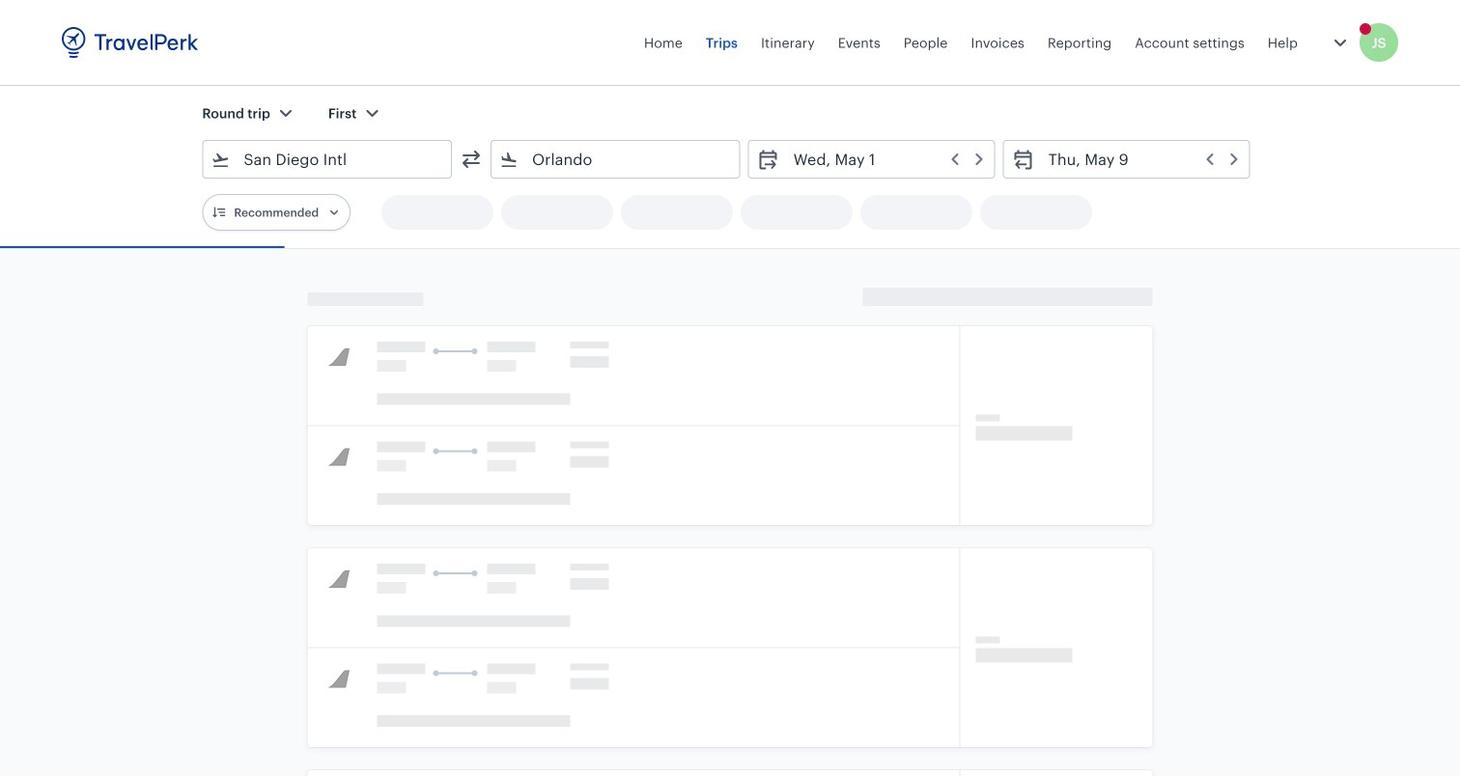 Task type: describe. For each thing, give the bounding box(es) containing it.
From search field
[[230, 144, 426, 175]]

To search field
[[519, 144, 715, 175]]



Task type: vqa. For each thing, say whether or not it's contained in the screenshot.
ADD FIRST TRAVELER search field
no



Task type: locate. For each thing, give the bounding box(es) containing it.
Return field
[[1035, 144, 1242, 175]]

Depart field
[[780, 144, 987, 175]]



